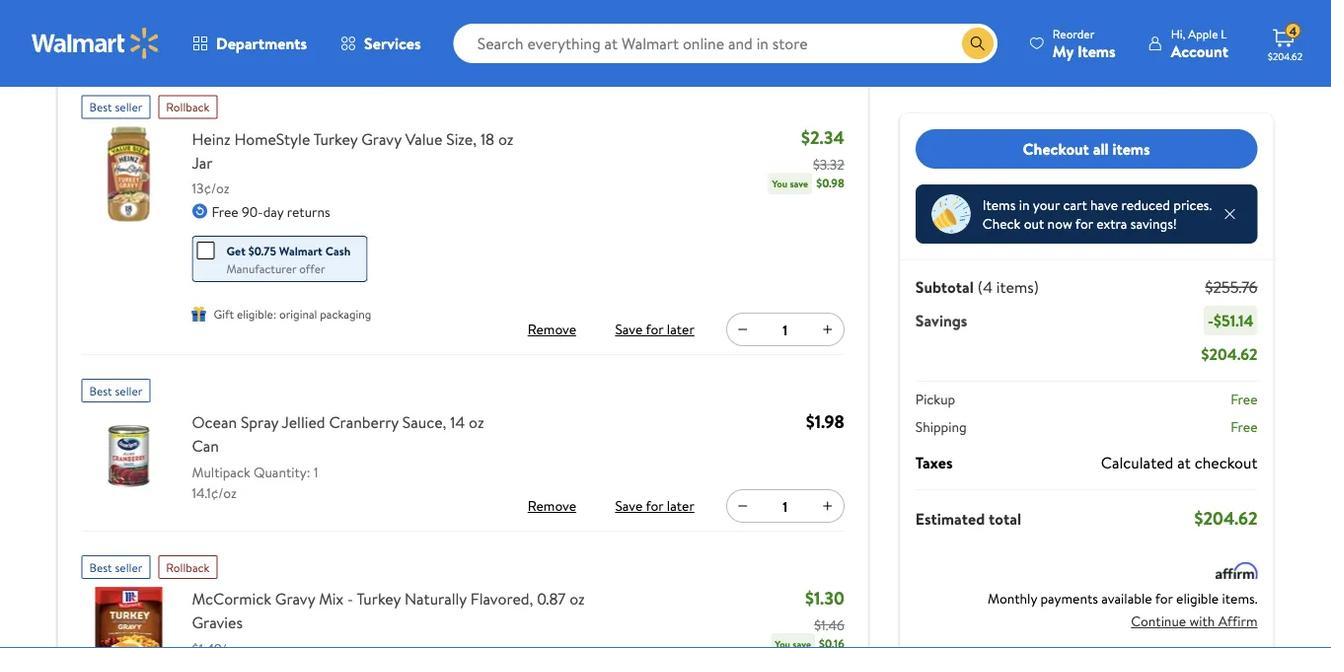 Task type: vqa. For each thing, say whether or not it's contained in the screenshot.
-
yes



Task type: describe. For each thing, give the bounding box(es) containing it.
out
[[1025, 214, 1045, 233]]

ocean spray jellied cranberry sauce, 14 oz can, with add-on services, multipack quantity: 1, 14.1¢/oz, 1 in cart image
[[81, 411, 176, 505]]

manufacturer
[[227, 261, 297, 277]]

$0.98
[[817, 175, 845, 192]]

$2.34 $3.32 you save $0.98
[[772, 125, 845, 192]]

2 vertical spatial $204.62
[[1195, 506, 1258, 531]]

$1.98
[[806, 409, 845, 434]]

my
[[1053, 40, 1074, 62]]

Search search field
[[454, 24, 998, 63]]

1 inside 'ocean spray jellied cranberry sauce, 14 oz can multipack quantity: 1 14.1¢/oz'
[[314, 463, 318, 482]]

taxes
[[916, 452, 953, 474]]

mccormick gravy mix - turkey naturally flavored, 0.87 oz gravies link
[[192, 587, 604, 635]]

jellied
[[282, 412, 325, 433]]

check
[[983, 214, 1021, 233]]

$1.30
[[806, 586, 845, 611]]

remove for ocean spray jellied cranberry sauce, 14 oz can
[[528, 497, 577, 516]]

all
[[1094, 138, 1109, 160]]

savings!
[[1131, 214, 1178, 233]]

multipack
[[192, 463, 250, 482]]

jar
[[192, 152, 213, 173]]

items inside items in your cart have reduced prices. check out now for extra savings!
[[983, 195, 1016, 214]]

- inside the mccormick gravy mix - turkey naturally flavored, 0.87 oz gravies
[[348, 588, 354, 610]]

estimated
[[916, 508, 986, 530]]

for inside items in your cart have reduced prices. check out now for extra savings!
[[1076, 214, 1094, 233]]

naturally
[[405, 588, 467, 610]]

later for ocean spray jellied cranberry sauce, 14 oz can
[[667, 497, 695, 516]]

2 best seller from the top
[[89, 383, 143, 399]]

get
[[227, 242, 246, 259]]

rollback alert for $2.34
[[158, 87, 218, 119]]

cranberry
[[329, 412, 399, 433]]

later for heinz homestyle turkey gravy value size, 18 oz jar
[[667, 320, 695, 339]]

heinz homestyle turkey gravy value size, 18 oz jar, with add-on services, 13¢/oz, 1 in cart gift eligible image
[[81, 127, 176, 222]]

apple
[[1189, 25, 1219, 42]]

1 vertical spatial $204.62
[[1202, 344, 1258, 365]]

calculated at checkout
[[1101, 452, 1258, 474]]

gift
[[214, 306, 234, 323]]

increase quantity ocean spray jellied cranberry sauce, 14 oz can, current quantity 1 image
[[820, 499, 836, 514]]

4
[[1290, 22, 1298, 39]]

returns
[[287, 202, 330, 221]]

homestyle
[[234, 128, 310, 150]]

search icon image
[[970, 36, 986, 51]]

total
[[989, 508, 1022, 530]]

with
[[1190, 612, 1216, 631]]

0 horizontal spatial items
[[95, 10, 138, 35]]

2 best from the top
[[89, 383, 112, 399]]

heinz homestyle turkey gravy value size, 18 oz jar link
[[192, 127, 532, 174]]

get $0.75 walmart cash
[[227, 242, 351, 259]]

gravy inside heinz homestyle turkey gravy value size, 18 oz jar 13¢/oz
[[362, 128, 402, 150]]

$0.75
[[249, 242, 276, 259]]

0 vertical spatial $204.62
[[1269, 49, 1303, 63]]

pickup
[[916, 390, 956, 409]]

extra
[[1097, 214, 1128, 233]]

rollback for $1.30
[[166, 559, 210, 576]]

mccormick gravy mix - turkey naturally flavored, 0.87 oz gravies, with add-on services, $1.49/oz, 1 in cart image
[[81, 587, 176, 649]]

best seller for $1.30
[[89, 559, 143, 576]]

free for pickup
[[1231, 390, 1258, 409]]

reorder my items
[[1053, 25, 1116, 62]]

mix
[[319, 588, 344, 610]]

free 90-day returns
[[212, 202, 330, 221]]

size,
[[446, 128, 477, 150]]

mccormick
[[192, 588, 271, 610]]

close nudge image
[[1223, 206, 1239, 222]]

save for heinz homestyle turkey gravy value size, 18 oz jar
[[615, 320, 643, 339]]

checkout
[[1195, 452, 1258, 474]]

18
[[481, 128, 495, 150]]

0 vertical spatial -
[[1208, 310, 1214, 332]]

remove for heinz homestyle turkey gravy value size, 18 oz jar
[[528, 320, 577, 339]]

free for shipping
[[1231, 417, 1258, 436]]

your
[[1034, 195, 1060, 214]]

seller for $1.30
[[115, 559, 143, 576]]

decrease quantity heinz homestyle turkey gravy value size, 18 oz jar, current quantity 1 image
[[735, 322, 751, 338]]

1 for heinz homestyle turkey gravy value size, 18 oz jar
[[783, 320, 788, 339]]

prices.
[[1174, 195, 1213, 214]]

gravies
[[192, 612, 243, 634]]

can
[[192, 435, 219, 457]]

at
[[1178, 452, 1191, 474]]

estimated total
[[916, 508, 1022, 530]]

Get $0.75 Walmart Cash checkbox
[[197, 242, 215, 260]]

for inside monthly payments available for eligible items. continue with affirm
[[1156, 589, 1174, 609]]

you
[[772, 177, 788, 191]]

continue with affirm link
[[1132, 606, 1258, 638]]

14
[[450, 412, 465, 433]]

day
[[263, 202, 284, 221]]

checkout
[[1023, 138, 1090, 160]]

reduced
[[1122, 195, 1171, 214]]

0.87
[[537, 588, 566, 610]]

payments
[[1041, 589, 1099, 609]]

3 items
[[81, 10, 138, 35]]

turkey inside heinz homestyle turkey gravy value size, 18 oz jar 13¢/oz
[[314, 128, 358, 150]]

offer
[[299, 261, 325, 277]]

seller for $2.34
[[115, 99, 143, 116]]

heinz homestyle turkey gravy value size, 18 oz jar 13¢/oz
[[192, 128, 514, 198]]

affirm image
[[1216, 563, 1258, 580]]

(4
[[978, 276, 993, 298]]

save for later button for ocean spray jellied cranberry sauce, 14 oz can
[[612, 491, 699, 522]]

checkout all items
[[1023, 138, 1151, 160]]

manufacturer offer
[[227, 261, 325, 277]]



Task type: locate. For each thing, give the bounding box(es) containing it.
save for later for ocean spray jellied cranberry sauce, 14 oz can
[[615, 497, 695, 516]]

2 vertical spatial best seller alert
[[81, 548, 150, 580]]

rollback for $2.34
[[166, 99, 210, 116]]

save
[[790, 177, 809, 191]]

1 rollback from the top
[[166, 99, 210, 116]]

0 horizontal spatial -
[[348, 588, 354, 610]]

2 vertical spatial best
[[89, 559, 112, 576]]

$2.34
[[802, 125, 845, 150]]

best up mccormick gravy mix - turkey naturally flavored, 0.87 oz gravies, with add-on services, $1.49/oz, 1 in cart image
[[89, 559, 112, 576]]

save for later left decrease quantity ocean spray jellied cranberry sauce, 14 oz can, current quantity 1 image
[[615, 497, 695, 516]]

gift eligible: original packaging
[[214, 306, 371, 323]]

rollback up the heinz
[[166, 99, 210, 116]]

1 vertical spatial 1
[[314, 463, 318, 482]]

monthly payments available for eligible items. continue with affirm
[[988, 589, 1258, 631]]

1
[[783, 320, 788, 339], [314, 463, 318, 482], [783, 497, 788, 516]]

best seller for $2.34
[[89, 99, 143, 116]]

seller up ocean spray jellied cranberry sauce, 14 oz can, with add-on services, multipack quantity: 1, 14.1¢/oz, 1 in cart image
[[115, 383, 143, 399]]

savings
[[916, 310, 968, 332]]

$1.30 $1.46
[[806, 586, 845, 635]]

seller up the heinz homestyle turkey gravy value size, 18 oz jar, with add-on services, 13¢/oz, 1 in cart gift eligible image
[[115, 99, 143, 116]]

best seller
[[89, 99, 143, 116], [89, 383, 143, 399], [89, 559, 143, 576]]

0 vertical spatial rollback
[[166, 99, 210, 116]]

save for later
[[615, 320, 695, 339], [615, 497, 695, 516]]

eligible:
[[237, 306, 277, 323]]

packaging
[[320, 306, 371, 323]]

1 vertical spatial seller
[[115, 383, 143, 399]]

$204.62 up affirm image
[[1195, 506, 1258, 531]]

mccormick gravy mix - turkey naturally flavored, 0.87 oz gravies
[[192, 588, 585, 634]]

0 vertical spatial items
[[1078, 40, 1116, 62]]

oz right 14
[[469, 412, 484, 433]]

0 vertical spatial items
[[95, 10, 138, 35]]

turkey right mix at the bottom
[[357, 588, 401, 610]]

-$51.14
[[1208, 310, 1254, 332]]

subtotal (4 items)
[[916, 276, 1039, 298]]

2 vertical spatial best seller
[[89, 559, 143, 576]]

for
[[1076, 214, 1094, 233], [646, 320, 664, 339], [646, 497, 664, 516], [1156, 589, 1174, 609]]

3 seller from the top
[[115, 559, 143, 576]]

checkout all items button
[[916, 129, 1258, 169]]

items
[[95, 10, 138, 35], [1113, 138, 1151, 160]]

2 horizontal spatial oz
[[570, 588, 585, 610]]

0 vertical spatial later
[[667, 320, 695, 339]]

reduced price image
[[932, 194, 971, 234]]

1 right decrease quantity ocean spray jellied cranberry sauce, 14 oz can, current quantity 1 image
[[783, 497, 788, 516]]

-
[[1208, 310, 1214, 332], [348, 588, 354, 610]]

get $0.75 walmart cash walmart plus, element
[[197, 241, 351, 261]]

1 horizontal spatial items
[[1078, 40, 1116, 62]]

1 seller from the top
[[115, 99, 143, 116]]

3 best from the top
[[89, 559, 112, 576]]

turkey
[[314, 128, 358, 150], [357, 588, 401, 610]]

heinz
[[192, 128, 231, 150]]

hi,
[[1172, 25, 1186, 42]]

save for later for heinz homestyle turkey gravy value size, 18 oz jar
[[615, 320, 695, 339]]

save for later button left decrease quantity heinz homestyle turkey gravy value size, 18 oz jar, current quantity 1 icon
[[612, 314, 699, 346]]

oz right the 18
[[499, 128, 514, 150]]

1 vertical spatial items
[[983, 195, 1016, 214]]

save for later button left decrease quantity ocean spray jellied cranberry sauce, 14 oz can, current quantity 1 image
[[612, 491, 699, 522]]

seller
[[115, 99, 143, 116], [115, 383, 143, 399], [115, 559, 143, 576]]

quantity:
[[254, 463, 311, 482]]

2 remove from the top
[[528, 497, 577, 516]]

have
[[1091, 195, 1119, 214]]

for up the continue
[[1156, 589, 1174, 609]]

items)
[[997, 276, 1039, 298]]

1 save for later from the top
[[615, 320, 695, 339]]

services
[[364, 33, 421, 54]]

hi, apple l account
[[1172, 25, 1229, 62]]

3 best seller from the top
[[89, 559, 143, 576]]

gifteligibleicon image
[[192, 307, 206, 322]]

$1.46
[[815, 616, 845, 635]]

2 remove button from the top
[[521, 491, 584, 522]]

subtotal
[[916, 276, 974, 298]]

1 vertical spatial oz
[[469, 412, 484, 433]]

0 vertical spatial remove
[[528, 320, 577, 339]]

2 save for later button from the top
[[612, 491, 699, 522]]

rollback up mccormick
[[166, 559, 210, 576]]

1 best from the top
[[89, 99, 112, 116]]

2 rollback alert from the top
[[158, 548, 218, 580]]

1 vertical spatial -
[[348, 588, 354, 610]]

gravy
[[362, 128, 402, 150], [275, 588, 315, 610]]

flavored,
[[471, 588, 534, 610]]

departments button
[[176, 20, 324, 67]]

0 vertical spatial rollback alert
[[158, 87, 218, 119]]

1 save for later button from the top
[[612, 314, 699, 346]]

best down walmart image
[[89, 99, 112, 116]]

1 remove from the top
[[528, 320, 577, 339]]

best seller alert
[[81, 87, 150, 119], [81, 371, 150, 403], [81, 548, 150, 580]]

$3.32
[[813, 155, 845, 174]]

0 vertical spatial free
[[212, 202, 239, 221]]

eligible
[[1177, 589, 1219, 609]]

account
[[1172, 40, 1229, 62]]

1 vertical spatial rollback
[[166, 559, 210, 576]]

items inside 'button'
[[1113, 138, 1151, 160]]

available
[[1102, 589, 1153, 609]]

1 vertical spatial gravy
[[275, 588, 315, 610]]

turkey right the homestyle
[[314, 128, 358, 150]]

1 vertical spatial best
[[89, 383, 112, 399]]

affirm
[[1219, 612, 1258, 631]]

best seller up mccormick gravy mix - turkey naturally flavored, 0.87 oz gravies, with add-on services, $1.49/oz, 1 in cart image
[[89, 559, 143, 576]]

for right 'now'
[[1076, 214, 1094, 233]]

1 remove button from the top
[[521, 314, 584, 346]]

rollback alert
[[158, 87, 218, 119], [158, 548, 218, 580]]

$204.62 down -$51.14
[[1202, 344, 1258, 365]]

1 vertical spatial remove
[[528, 497, 577, 516]]

1 vertical spatial items
[[1113, 138, 1151, 160]]

monthly
[[988, 589, 1038, 609]]

2 later from the top
[[667, 497, 695, 516]]

items inside reorder my items
[[1078, 40, 1116, 62]]

save for later left decrease quantity heinz homestyle turkey gravy value size, 18 oz jar, current quantity 1 icon
[[615, 320, 695, 339]]

1 save from the top
[[615, 320, 643, 339]]

0 vertical spatial best seller alert
[[81, 87, 150, 119]]

value
[[405, 128, 443, 150]]

0 vertical spatial oz
[[499, 128, 514, 150]]

cash
[[325, 242, 351, 259]]

cart
[[1064, 195, 1088, 214]]

rollback alert for $1.30
[[158, 548, 218, 580]]

1 vertical spatial rollback alert
[[158, 548, 218, 580]]

14.1¢/oz
[[192, 483, 237, 503]]

1 rollback alert from the top
[[158, 87, 218, 119]]

2 rollback from the top
[[166, 559, 210, 576]]

in
[[1020, 195, 1030, 214]]

1 horizontal spatial -
[[1208, 310, 1214, 332]]

services button
[[324, 20, 438, 67]]

later left decrease quantity heinz homestyle turkey gravy value size, 18 oz jar, current quantity 1 icon
[[667, 320, 695, 339]]

1 vertical spatial save for later
[[615, 497, 695, 516]]

save for later button for heinz homestyle turkey gravy value size, 18 oz jar
[[612, 314, 699, 346]]

3 best seller alert from the top
[[81, 548, 150, 580]]

gravy left value
[[362, 128, 402, 150]]

best for $2.34
[[89, 99, 112, 116]]

1 horizontal spatial items
[[1113, 138, 1151, 160]]

rollback alert up mccormick
[[158, 548, 218, 580]]

1 horizontal spatial oz
[[499, 128, 514, 150]]

1 horizontal spatial gravy
[[362, 128, 402, 150]]

save for ocean spray jellied cranberry sauce, 14 oz can
[[615, 497, 643, 516]]

oz inside 'ocean spray jellied cranberry sauce, 14 oz can multipack quantity: 1 14.1¢/oz'
[[469, 412, 484, 433]]

0 horizontal spatial gravy
[[275, 588, 315, 610]]

2 vertical spatial seller
[[115, 559, 143, 576]]

2 vertical spatial 1
[[783, 497, 788, 516]]

best seller alert down walmart image
[[81, 87, 150, 119]]

1 vertical spatial best seller alert
[[81, 371, 150, 403]]

continue
[[1132, 612, 1187, 631]]

rollback alert up the heinz
[[158, 87, 218, 119]]

items in your cart have reduced prices. check out now for extra savings!
[[983, 195, 1213, 233]]

0 vertical spatial save for later
[[615, 320, 695, 339]]

90-
[[242, 202, 263, 221]]

$204.62 down 4 on the top of the page
[[1269, 49, 1303, 63]]

2 save from the top
[[615, 497, 643, 516]]

0 horizontal spatial items
[[983, 195, 1016, 214]]

best
[[89, 99, 112, 116], [89, 383, 112, 399], [89, 559, 112, 576]]

2 best seller alert from the top
[[81, 371, 150, 403]]

later left decrease quantity ocean spray jellied cranberry sauce, 14 oz can, current quantity 1 image
[[667, 497, 695, 516]]

1 right quantity:
[[314, 463, 318, 482]]

1 best seller from the top
[[89, 99, 143, 116]]

now
[[1048, 214, 1073, 233]]

$204.62
[[1269, 49, 1303, 63], [1202, 344, 1258, 365], [1195, 506, 1258, 531]]

departments
[[216, 33, 307, 54]]

best seller alert up ocean spray jellied cranberry sauce, 14 oz can, with add-on services, multipack quantity: 1, 14.1¢/oz, 1 in cart image
[[81, 371, 150, 403]]

for left decrease quantity ocean spray jellied cranberry sauce, 14 oz can, current quantity 1 image
[[646, 497, 664, 516]]

l
[[1222, 25, 1227, 42]]

3
[[81, 10, 91, 35]]

2 vertical spatial oz
[[570, 588, 585, 610]]

remove button for ocean spray jellied cranberry sauce, 14 oz can
[[521, 491, 584, 522]]

13¢/oz
[[192, 179, 230, 198]]

- right mix at the bottom
[[348, 588, 354, 610]]

items
[[1078, 40, 1116, 62], [983, 195, 1016, 214]]

1 right decrease quantity heinz homestyle turkey gravy value size, 18 oz jar, current quantity 1 icon
[[783, 320, 788, 339]]

1 vertical spatial save
[[615, 497, 643, 516]]

spray
[[241, 412, 279, 433]]

remove button for heinz homestyle turkey gravy value size, 18 oz jar
[[521, 314, 584, 346]]

2 vertical spatial free
[[1231, 417, 1258, 436]]

best seller alert for $1.30
[[81, 548, 150, 580]]

ocean
[[192, 412, 237, 433]]

0 vertical spatial turkey
[[314, 128, 358, 150]]

0 vertical spatial seller
[[115, 99, 143, 116]]

items right all
[[1113, 138, 1151, 160]]

ocean spray jellied cranberry sauce, 14 oz can link
[[192, 411, 511, 458]]

0 vertical spatial best
[[89, 99, 112, 116]]

items.
[[1223, 589, 1258, 609]]

reorder
[[1053, 25, 1095, 42]]

gravy inside the mccormick gravy mix - turkey naturally flavored, 0.87 oz gravies
[[275, 588, 315, 610]]

1 vertical spatial remove button
[[521, 491, 584, 522]]

increase quantity heinz homestyle turkey gravy value size, 18 oz jar, current quantity 1 image
[[820, 322, 836, 338]]

decrease quantity ocean spray jellied cranberry sauce, 14 oz can, current quantity 1 image
[[735, 499, 751, 514]]

1 vertical spatial best seller
[[89, 383, 143, 399]]

best seller alert up mccormick gravy mix - turkey naturally flavored, 0.87 oz gravies, with add-on services, $1.49/oz, 1 in cart image
[[81, 548, 150, 580]]

save
[[615, 320, 643, 339], [615, 497, 643, 516]]

0 vertical spatial save for later button
[[612, 314, 699, 346]]

0 vertical spatial gravy
[[362, 128, 402, 150]]

1 later from the top
[[667, 320, 695, 339]]

0 vertical spatial save
[[615, 320, 643, 339]]

walmart
[[279, 242, 323, 259]]

items left in in the top of the page
[[983, 195, 1016, 214]]

items right 3 on the left top of page
[[95, 10, 138, 35]]

items right my
[[1078, 40, 1116, 62]]

- down $255.76
[[1208, 310, 1214, 332]]

2 seller from the top
[[115, 383, 143, 399]]

for left decrease quantity heinz homestyle turkey gravy value size, 18 oz jar, current quantity 1 icon
[[646, 320, 664, 339]]

sauce,
[[403, 412, 447, 433]]

2 save for later from the top
[[615, 497, 695, 516]]

hide all items image
[[807, 10, 839, 34]]

1 vertical spatial later
[[667, 497, 695, 516]]

walmart image
[[32, 28, 160, 59]]

1 best seller alert from the top
[[81, 87, 150, 119]]

Walmart Site-Wide search field
[[454, 24, 998, 63]]

best seller up ocean spray jellied cranberry sauce, 14 oz can, with add-on services, multipack quantity: 1, 14.1¢/oz, 1 in cart image
[[89, 383, 143, 399]]

original
[[279, 306, 317, 323]]

1 for ocean spray jellied cranberry sauce, 14 oz can
[[783, 497, 788, 516]]

1 vertical spatial turkey
[[357, 588, 401, 610]]

$51.14
[[1214, 310, 1254, 332]]

0 vertical spatial remove button
[[521, 314, 584, 346]]

best up ocean spray jellied cranberry sauce, 14 oz can, with add-on services, multipack quantity: 1, 14.1¢/oz, 1 in cart image
[[89, 383, 112, 399]]

oz inside heinz homestyle turkey gravy value size, 18 oz jar 13¢/oz
[[499, 128, 514, 150]]

1 vertical spatial save for later button
[[612, 491, 699, 522]]

oz inside the mccormick gravy mix - turkey naturally flavored, 0.87 oz gravies
[[570, 588, 585, 610]]

best seller alert for $2.34
[[81, 87, 150, 119]]

0 horizontal spatial oz
[[469, 412, 484, 433]]

best seller down walmart image
[[89, 99, 143, 116]]

turkey inside the mccormick gravy mix - turkey naturally flavored, 0.87 oz gravies
[[357, 588, 401, 610]]

ocean spray jellied cranberry sauce, 14 oz can multipack quantity: 1 14.1¢/oz
[[192, 412, 484, 503]]

oz right 0.87
[[570, 588, 585, 610]]

seller up mccormick gravy mix - turkey naturally flavored, 0.87 oz gravies, with add-on services, $1.49/oz, 1 in cart image
[[115, 559, 143, 576]]

0 vertical spatial 1
[[783, 320, 788, 339]]

$255.76
[[1206, 276, 1258, 298]]

1 vertical spatial free
[[1231, 390, 1258, 409]]

0 vertical spatial best seller
[[89, 99, 143, 116]]

gravy left mix at the bottom
[[275, 588, 315, 610]]

oz
[[499, 128, 514, 150], [469, 412, 484, 433], [570, 588, 585, 610]]

best for $1.30
[[89, 559, 112, 576]]



